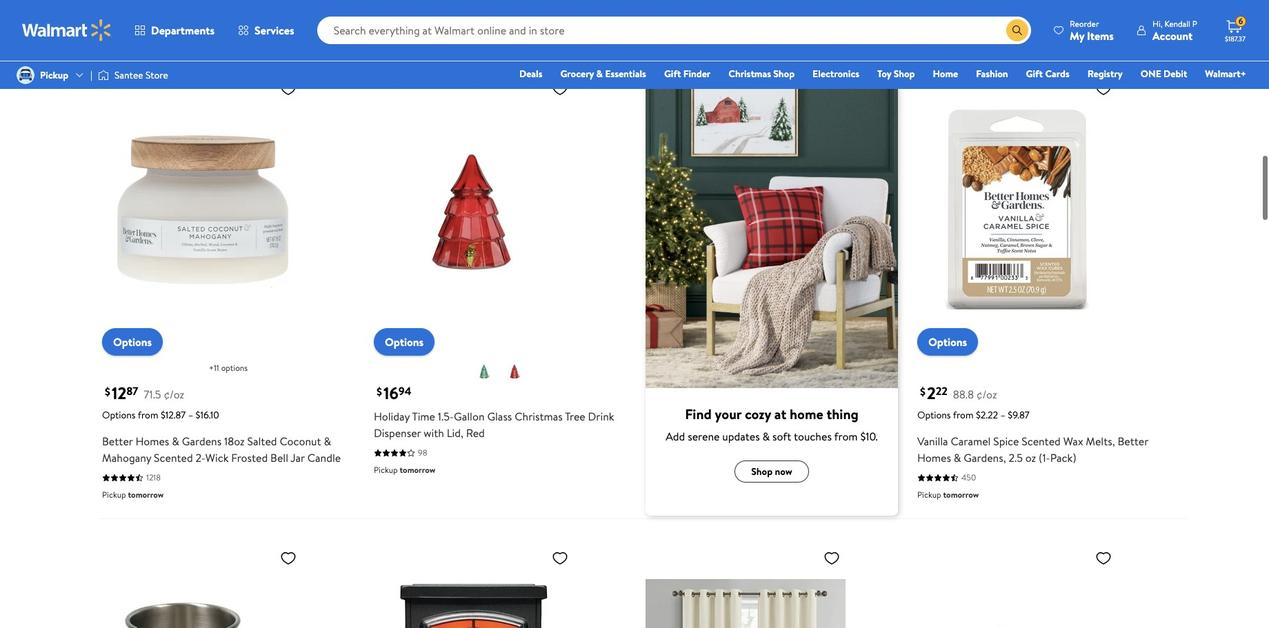 Task type: locate. For each thing, give the bounding box(es) containing it.
options link up 94
[[374, 329, 435, 356]]

1 vertical spatial christmas
[[515, 409, 563, 424]]

frosted
[[231, 451, 268, 466]]

dispenser
[[374, 426, 421, 441]]

1 horizontal spatial scented
[[1022, 434, 1061, 449]]

fashion link
[[970, 66, 1015, 81]]

shop
[[774, 67, 795, 81], [894, 67, 915, 81]]

finder
[[684, 67, 711, 81]]

better
[[102, 434, 133, 449], [1118, 434, 1149, 449]]

2 horizontal spatial $
[[920, 385, 926, 400]]

lid,
[[447, 426, 464, 441]]

options down the 2
[[918, 409, 951, 422]]

– inside $ 2 22 88.8 ¢/oz options from $2.22 – $9.87
[[1001, 409, 1006, 422]]

cards
[[1046, 67, 1070, 81]]

1.5-
[[438, 409, 454, 424]]

2 options link from the left
[[374, 329, 435, 356]]

88.8
[[953, 387, 974, 402]]

 image
[[17, 66, 35, 84]]

options
[[113, 335, 152, 350], [385, 335, 424, 350], [929, 335, 968, 350], [102, 409, 136, 422], [918, 409, 951, 422]]

options link for 16
[[374, 329, 435, 356]]

better right melts,
[[1118, 434, 1149, 449]]

pickup up search search field at the top of the page
[[646, 4, 670, 16]]

gallon
[[454, 409, 485, 424]]

& up the candle
[[324, 434, 331, 449]]

0 horizontal spatial options link
[[102, 329, 163, 356]]

0 horizontal spatial better
[[102, 434, 133, 449]]

pickup tomorrow
[[646, 4, 707, 16], [102, 29, 164, 41], [374, 464, 436, 476], [102, 489, 164, 501], [918, 489, 979, 501]]

$
[[105, 385, 110, 400], [377, 385, 382, 400], [920, 385, 926, 400]]

christmas shop
[[729, 67, 795, 81]]

add
[[666, 429, 685, 445]]

1 better from the left
[[102, 434, 133, 449]]

pickup up santee
[[102, 29, 126, 41]]

1 horizontal spatial christmas
[[729, 67, 771, 81]]

Walmart Site-Wide search field
[[317, 17, 1032, 44]]

3 $ from the left
[[920, 385, 926, 400]]

2 horizontal spatial from
[[953, 409, 974, 422]]

1 gift from the left
[[664, 67, 681, 81]]

christmas right finder
[[729, 67, 771, 81]]

1 ¢/oz from the left
[[164, 387, 184, 402]]

gift inside gift finder link
[[664, 67, 681, 81]]

better homes & gardens full size wax warmer, flickering fireplace image
[[374, 545, 574, 629]]

gift left finder
[[664, 67, 681, 81]]

& left soft
[[763, 429, 770, 445]]

–
[[188, 409, 193, 422], [1001, 409, 1006, 422]]

$ left "16"
[[377, 385, 382, 400]]

holiday time 1.5-gallon glass christmas tree drink dispenser with lid, red image
[[374, 75, 574, 345]]

better homes & gardens 18oz salted coconut & mahogany scented 2-wick frosted bell jar candle image
[[102, 75, 302, 345]]

holiday time green mule mug, 20oz image
[[102, 545, 302, 629]]

kendall
[[1165, 18, 1191, 29]]

shop right toy in the top right of the page
[[894, 67, 915, 81]]

¢/oz up $2.22
[[977, 387, 997, 402]]

from down 88.8
[[953, 409, 974, 422]]

scented inside better homes & gardens 18oz salted coconut & mahogany scented 2-wick frosted bell jar candle
[[154, 451, 193, 466]]

pickup left |
[[40, 68, 68, 82]]

hi, kendall p account
[[1153, 18, 1198, 43]]

1 vertical spatial scented
[[154, 451, 193, 466]]

services
[[255, 23, 294, 38]]

tomorrow right pickup
[[418, 4, 453, 16]]

my
[[1070, 28, 1085, 43]]

– left "$9.87"
[[1001, 409, 1006, 422]]

2 better from the left
[[1118, 434, 1149, 449]]

caramel
[[951, 434, 991, 449]]

$ left 12
[[105, 385, 110, 400]]

home
[[933, 67, 959, 81]]

services button
[[226, 14, 306, 47]]

vanilla
[[918, 434, 949, 449]]

$ for 12
[[105, 385, 110, 400]]

better homes & gardens woven textured grommet blackout curtain panel, ivory, 50" x 63" image
[[646, 545, 846, 629]]

electronics
[[813, 67, 860, 81]]

$9.87
[[1008, 409, 1030, 422]]

– for 2
[[1001, 409, 1006, 422]]

 image
[[98, 68, 109, 82]]

18oz
[[224, 434, 245, 449]]

&
[[597, 67, 603, 81], [763, 429, 770, 445], [172, 434, 179, 449], [324, 434, 331, 449], [954, 451, 961, 466]]

1 $ from the left
[[105, 385, 110, 400]]

options for 16
[[385, 335, 424, 350]]

0 horizontal spatial ¢/oz
[[164, 387, 184, 402]]

gift finder link
[[658, 66, 717, 81]]

1 horizontal spatial –
[[1001, 409, 1006, 422]]

scented inside vanilla caramel spice scented wax melts, better homes & gardens, 2.5 oz (1-pack)
[[1022, 434, 1061, 449]]

add to favorites list, better homes & gardens full size wax warmer, flickering fireplace image
[[552, 550, 569, 567]]

find
[[685, 405, 712, 424]]

grocery & essentials
[[561, 67, 646, 81]]

– left the $16.10
[[188, 409, 193, 422]]

homes up the mahogany
[[136, 434, 169, 449]]

vanilla caramel spice scented wax melts, better homes & gardens, 2.5 oz (1-pack)
[[918, 434, 1149, 466]]

0 horizontal spatial christmas
[[515, 409, 563, 424]]

450
[[962, 472, 976, 484]]

1 horizontal spatial ¢/oz
[[977, 387, 997, 402]]

0 horizontal spatial shop
[[774, 67, 795, 81]]

22
[[936, 384, 948, 399]]

scented left '2-'
[[154, 451, 193, 466]]

gift cards
[[1026, 67, 1070, 81]]

0 horizontal spatial gift
[[664, 67, 681, 81]]

gift cards link
[[1020, 66, 1076, 81]]

wick
[[205, 451, 229, 466]]

¢/oz inside $ 12 87 71.5 ¢/oz options from $12.87 – $16.10
[[164, 387, 184, 402]]

(1-
[[1039, 451, 1051, 466]]

1 horizontal spatial gift
[[1026, 67, 1043, 81]]

options link for 88.8 ¢/oz
[[918, 329, 979, 356]]

¢/oz
[[164, 387, 184, 402], [977, 387, 997, 402]]

options link up 22
[[918, 329, 979, 356]]

mahogany
[[102, 451, 151, 466]]

¢/oz inside $ 2 22 88.8 ¢/oz options from $2.22 – $9.87
[[977, 387, 997, 402]]

$ inside $ 16 94
[[377, 385, 382, 400]]

better inside better homes & gardens 18oz salted coconut & mahogany scented 2-wick frosted bell jar candle
[[102, 434, 133, 449]]

homes
[[136, 434, 169, 449], [918, 451, 951, 466]]

shop left electronics link on the top right of the page
[[774, 67, 795, 81]]

0 vertical spatial scented
[[1022, 434, 1061, 449]]

& right grocery
[[597, 67, 603, 81]]

1 options link from the left
[[102, 329, 163, 356]]

options up 87
[[113, 335, 152, 350]]

2 ¢/oz from the left
[[977, 387, 997, 402]]

options link up 87
[[102, 329, 163, 356]]

1 vertical spatial homes
[[918, 451, 951, 466]]

from for 2
[[953, 409, 974, 422]]

0 vertical spatial homes
[[136, 434, 169, 449]]

gardens
[[182, 434, 222, 449]]

debit
[[1164, 67, 1188, 81]]

add to favorites list, better homes & gardens heavyweight recycled polyester velvet plush throw, neutral plaid, 50" x 72" image
[[1096, 550, 1112, 567]]

gift for gift cards
[[1026, 67, 1043, 81]]

$ 12 87 71.5 ¢/oz options from $12.87 – $16.10
[[102, 382, 219, 422]]

pickup tomorrow down 1218
[[102, 489, 164, 501]]

christmas inside holiday time 1.5-gallon glass christmas tree drink dispenser with lid, red
[[515, 409, 563, 424]]

0 horizontal spatial scented
[[154, 451, 193, 466]]

– inside $ 12 87 71.5 ¢/oz options from $12.87 – $16.10
[[188, 409, 193, 422]]

pickup tomorrow down 450
[[918, 489, 979, 501]]

options down 12
[[102, 409, 136, 422]]

shop for christmas shop
[[774, 67, 795, 81]]

pickup tomorrow for tomorrow
[[646, 4, 707, 16]]

0 horizontal spatial homes
[[136, 434, 169, 449]]

from inside $ 12 87 71.5 ¢/oz options from $12.87 – $16.10
[[138, 409, 158, 422]]

options up 94
[[385, 335, 424, 350]]

from down the thing
[[835, 429, 858, 445]]

better up the mahogany
[[102, 434, 133, 449]]

from down the 71.5
[[138, 409, 158, 422]]

walmart image
[[22, 19, 112, 41]]

$ left the 2
[[920, 385, 926, 400]]

16
[[384, 382, 399, 405]]

home
[[790, 405, 824, 424]]

2
[[927, 382, 936, 405]]

options up 22
[[929, 335, 968, 350]]

1 – from the left
[[188, 409, 193, 422]]

1 shop from the left
[[774, 67, 795, 81]]

0 horizontal spatial from
[[138, 409, 158, 422]]

12
[[112, 382, 126, 405]]

store
[[146, 68, 168, 82]]

registry link
[[1082, 66, 1129, 81]]

homes down vanilla
[[918, 451, 951, 466]]

$ inside $ 12 87 71.5 ¢/oz options from $12.87 – $16.10
[[105, 385, 110, 400]]

0 horizontal spatial $
[[105, 385, 110, 400]]

& down caramel
[[954, 451, 961, 466]]

tomorrow down 98
[[400, 464, 436, 476]]

pickup
[[646, 4, 670, 16], [102, 29, 126, 41], [40, 68, 68, 82], [374, 464, 398, 476], [102, 489, 126, 501], [918, 489, 942, 501]]

1 horizontal spatial from
[[835, 429, 858, 445]]

3 options link from the left
[[918, 329, 979, 356]]

gift finder
[[664, 67, 711, 81]]

vanilla caramel spice scented wax melts, better homes & gardens, 2.5 oz (1-pack) image
[[918, 75, 1118, 345]]

p
[[1193, 18, 1198, 29]]

2 shop from the left
[[894, 67, 915, 81]]

options link
[[102, 329, 163, 356], [374, 329, 435, 356], [918, 329, 979, 356]]

pickup tomorrow down 4434
[[102, 29, 164, 41]]

better homes & gardens heavyweight recycled polyester velvet plush throw, neutral plaid, 50" x 72" image
[[918, 545, 1118, 629]]

$ inside $ 2 22 88.8 ¢/oz options from $2.22 – $9.87
[[920, 385, 926, 400]]

Search search field
[[317, 17, 1032, 44]]

holiday time 1.5-gallon glass christmas tree drink dispenser with lid, red
[[374, 409, 614, 441]]

2 gift from the left
[[1026, 67, 1043, 81]]

candle
[[308, 451, 341, 466]]

add to favorites list, holiday time 1.5-gallon glass christmas tree drink dispenser with lid, red image
[[552, 80, 569, 97]]

scented up (1-
[[1022, 434, 1061, 449]]

from inside $ 2 22 88.8 ¢/oz options from $2.22 – $9.87
[[953, 409, 974, 422]]

reorder
[[1070, 18, 1100, 29]]

christmas left the tree
[[515, 409, 563, 424]]

gift left cards
[[1026, 67, 1043, 81]]

1 horizontal spatial better
[[1118, 434, 1149, 449]]

0 horizontal spatial –
[[188, 409, 193, 422]]

2 – from the left
[[1001, 409, 1006, 422]]

2 $ from the left
[[377, 385, 382, 400]]

pickup tomorrow up search search field at the top of the page
[[646, 4, 707, 16]]

gift inside gift cards link
[[1026, 67, 1043, 81]]

pickup tomorrow for 450
[[918, 489, 979, 501]]

jar
[[291, 451, 305, 466]]

& inside vanilla caramel spice scented wax melts, better homes & gardens, 2.5 oz (1-pack)
[[954, 451, 961, 466]]

1 horizontal spatial shop
[[894, 67, 915, 81]]

shop for toy shop
[[894, 67, 915, 81]]

2 horizontal spatial options link
[[918, 329, 979, 356]]

1 horizontal spatial options link
[[374, 329, 435, 356]]

wax
[[1064, 434, 1084, 449]]

1 horizontal spatial $
[[377, 385, 382, 400]]

fashion
[[976, 67, 1009, 81]]

1 horizontal spatial homes
[[918, 451, 951, 466]]

¢/oz up the '$12.87'
[[164, 387, 184, 402]]



Task type: vqa. For each thing, say whether or not it's contained in the screenshot.
the left Delivery
no



Task type: describe. For each thing, give the bounding box(es) containing it.
$12.87
[[161, 409, 186, 422]]

from for 12
[[138, 409, 158, 422]]

homes inside vanilla caramel spice scented wax melts, better homes & gardens, 2.5 oz (1-pack)
[[918, 451, 951, 466]]

add to favorites list, better homes & gardens woven textured grommet blackout curtain panel, ivory, 50" x 63" image
[[824, 550, 840, 567]]

one
[[1141, 67, 1162, 81]]

green image
[[476, 364, 493, 380]]

2.5
[[1009, 451, 1023, 466]]

reorder my items
[[1070, 18, 1114, 43]]

toy shop link
[[871, 66, 921, 81]]

walmart+
[[1206, 67, 1247, 81]]

& inside grocery & essentials 'link'
[[597, 67, 603, 81]]

thing
[[827, 405, 859, 424]]

from inside find your cozy at home thing add serene updates & soft touches from $10.
[[835, 429, 858, 445]]

0 vertical spatial christmas
[[729, 67, 771, 81]]

homes inside better homes & gardens 18oz salted coconut & mahogany scented 2-wick frosted bell jar candle
[[136, 434, 169, 449]]

|
[[91, 68, 93, 82]]

71.5
[[144, 387, 161, 402]]

+11
[[209, 362, 219, 374]]

$ 2 22 88.8 ¢/oz options from $2.22 – $9.87
[[918, 382, 1030, 422]]

santee store
[[115, 68, 168, 82]]

& inside find your cozy at home thing add serene updates & soft touches from $10.
[[763, 429, 770, 445]]

christmas shop link
[[723, 66, 801, 81]]

$16.10
[[196, 409, 219, 422]]

better inside vanilla caramel spice scented wax melts, better homes & gardens, 2.5 oz (1-pack)
[[1118, 434, 1149, 449]]

better homes & gardens 18oz salted coconut & mahogany scented 2-wick frosted bell jar candle
[[102, 434, 341, 466]]

deals link
[[513, 66, 549, 81]]

time
[[412, 409, 435, 424]]

gift for gift finder
[[664, 67, 681, 81]]

pickup down vanilla
[[918, 489, 942, 501]]

add to favorites list, vanilla caramel spice scented wax melts, better homes & gardens, 2.5 oz (1-pack) image
[[1096, 80, 1112, 97]]

grocery
[[561, 67, 594, 81]]

87
[[126, 384, 138, 399]]

spice
[[994, 434, 1019, 449]]

account
[[1153, 28, 1193, 43]]

$10.
[[861, 429, 878, 445]]

bell
[[271, 451, 288, 466]]

options link for 71.5 ¢/oz
[[102, 329, 163, 356]]

$ 16 94
[[377, 382, 412, 405]]

at
[[775, 405, 787, 424]]

tomorrow down 4434
[[128, 29, 164, 41]]

your
[[715, 405, 742, 424]]

departments
[[151, 23, 215, 38]]

coconut
[[280, 434, 321, 449]]

$ for 16
[[377, 385, 382, 400]]

hi,
[[1153, 18, 1163, 29]]

94
[[399, 384, 412, 399]]

one debit
[[1141, 67, 1188, 81]]

registry
[[1088, 67, 1123, 81]]

touches
[[794, 429, 832, 445]]

find your cozy at home thing add serene updates & soft touches from $10.
[[666, 405, 878, 445]]

holiday
[[374, 409, 410, 424]]

one debit link
[[1135, 66, 1194, 81]]

departments button
[[123, 14, 226, 47]]

serene
[[688, 429, 720, 445]]

¢/oz for 2
[[977, 387, 997, 402]]

grocery & essentials link
[[554, 66, 653, 81]]

search icon image
[[1012, 25, 1023, 36]]

6 $187.37
[[1225, 15, 1246, 43]]

free
[[374, 4, 390, 16]]

home link
[[927, 66, 965, 81]]

oz
[[1026, 451, 1037, 466]]

red image
[[506, 364, 523, 380]]

pickup down the mahogany
[[102, 489, 126, 501]]

pickup tomorrow for 1218
[[102, 489, 164, 501]]

updates
[[723, 429, 760, 445]]

options inside $ 12 87 71.5 ¢/oz options from $12.87 – $16.10
[[102, 409, 136, 422]]

& left gardens
[[172, 434, 179, 449]]

– for 12
[[188, 409, 193, 422]]

pickup down the dispenser
[[374, 464, 398, 476]]

$2.22
[[976, 409, 999, 422]]

deals
[[520, 67, 543, 81]]

toy
[[878, 67, 892, 81]]

options inside $ 2 22 88.8 ¢/oz options from $2.22 – $9.87
[[918, 409, 951, 422]]

pickup tomorrow down 98
[[374, 464, 436, 476]]

drink
[[588, 409, 614, 424]]

98
[[418, 447, 427, 459]]

746
[[962, 12, 975, 24]]

gardens,
[[964, 451, 1006, 466]]

pack)
[[1051, 451, 1077, 466]]

add to favorites list, holiday time green mule mug, 20oz image
[[280, 550, 297, 567]]

options for 71.5 ¢/oz
[[113, 335, 152, 350]]

walmart+ link
[[1199, 66, 1253, 81]]

options for 88.8 ¢/oz
[[929, 335, 968, 350]]

electronics link
[[807, 66, 866, 81]]

6
[[1239, 15, 1244, 27]]

4434
[[146, 12, 166, 24]]

cozy
[[745, 405, 771, 424]]

tomorrow down 450
[[944, 489, 979, 501]]

¢/oz for 12
[[164, 387, 184, 402]]

add to favorites list, better homes & gardens 18oz salted coconut & mahogany scented 2-wick frosted bell jar candle image
[[280, 80, 297, 97]]

options
[[221, 362, 248, 374]]

glass
[[487, 409, 512, 424]]

$ for 2
[[920, 385, 926, 400]]

santee
[[115, 68, 143, 82]]

1218
[[146, 472, 161, 484]]

tomorrow up search search field at the top of the page
[[672, 4, 707, 16]]

find your cozy at home thing image
[[646, 53, 898, 389]]

$187.37
[[1225, 34, 1246, 43]]

free pickup tomorrow
[[374, 4, 453, 16]]

tomorrow down 1218
[[128, 489, 164, 501]]

toy shop
[[878, 67, 915, 81]]

with
[[424, 426, 444, 441]]

salted
[[247, 434, 277, 449]]

+11 options
[[209, 362, 248, 374]]



